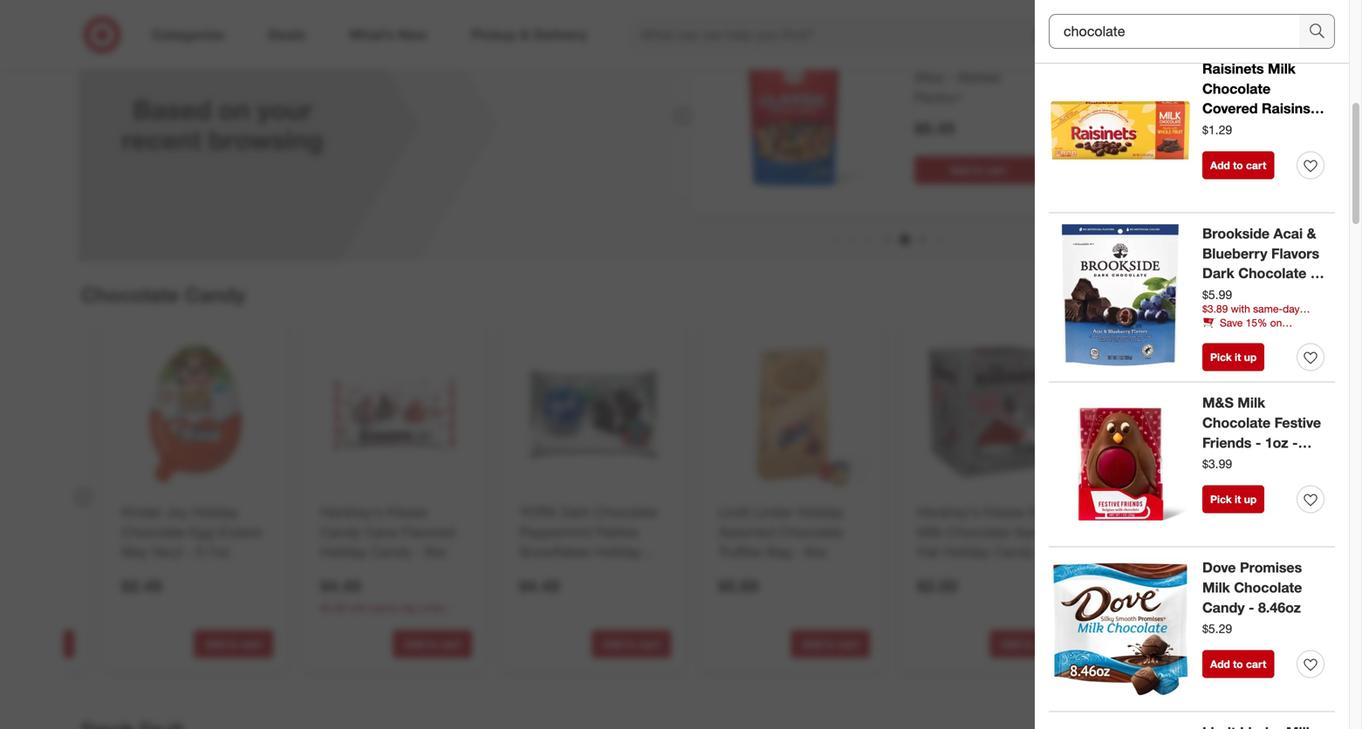 Task type: locate. For each thing, give the bounding box(es) containing it.
pick it up button down shapes
[[1203, 486, 1265, 514]]

milk up hat
[[918, 524, 943, 541]]

$4.49 down snowflakes
[[520, 577, 560, 597]]

1 vertical spatial &
[[1254, 330, 1260, 343]]

0 horizontal spatial on
[[219, 94, 250, 126]]

milk up raisins
[[1269, 60, 1296, 77]]

raisins
[[1263, 100, 1311, 117]]

2 hershey's from the left
[[918, 504, 980, 521]]

1 vertical spatial $2.29
[[1117, 602, 1142, 615]]

order down 9oz
[[421, 602, 446, 615]]

chocolate candy
[[81, 283, 246, 307]]

1 vertical spatial up
[[1245, 493, 1257, 507]]

1 up from the top
[[1245, 351, 1257, 364]]

same-
[[371, 602, 401, 615], [1168, 602, 1197, 615]]

0 vertical spatial brookside
[[1203, 225, 1270, 242]]

day
[[401, 602, 418, 615], [1197, 602, 1214, 615]]

covered
[[1203, 100, 1259, 117]]

flavors
[[1272, 245, 1320, 262]]

2 pick it up from the top
[[1211, 493, 1257, 507]]

1 brookside from the top
[[1203, 225, 1270, 242]]

cane down the wafer
[[1117, 544, 1150, 561]]

holiday inside the kit kat milk chocolate wafer filled plastic cane holiday candy miniatures - 2.4oz $2.29 $2.29 with same-day order services
[[1154, 544, 1200, 561]]

may down 1oz
[[1257, 455, 1284, 472]]

holiday inside lindt lindor holiday assorted chocolate truffles bag - 6oz
[[797, 504, 844, 521]]

- inside york dark chocolate peppermint patties snowflakes holiday candy - 9.6oz $4.49
[[564, 564, 569, 581]]

- inside raisinets milk chocolate covered raisins - 3.1oz
[[1315, 100, 1321, 117]]

raisinets
[[1203, 60, 1265, 77]]

0 vertical spatial pick it up button
[[1203, 344, 1265, 372]]

1 it from the top
[[1236, 351, 1242, 364]]

cart inside $6.49 add to cart
[[986, 164, 1007, 177]]

2 up from the top
[[1245, 493, 1257, 507]]

add for hershey's kisses candy cane flavored holiday candy - 9oz
[[405, 638, 425, 651]]

- inside the kit kat milk chocolate wafer filled plastic cane holiday candy miniatures - 2.4oz $2.29 $2.29 with same-day order services
[[1186, 564, 1191, 581]]

hershey's kisses solid milk chocolate santa hat holiday candy - 1.45oz image
[[914, 337, 1070, 492], [914, 337, 1070, 492]]

add to cart button
[[1203, 152, 1275, 179], [915, 157, 1043, 184], [194, 631, 273, 659], [393, 631, 472, 659], [592, 631, 672, 659], [791, 631, 871, 659], [990, 631, 1070, 659], [1189, 631, 1269, 659], [1203, 651, 1275, 679]]

0 vertical spatial pick
[[1211, 351, 1233, 364]]

$2.29 with same-day order services button
[[1117, 601, 1269, 630]]

shapes
[[1203, 455, 1253, 472]]

chocolate inside hershey's kisses solid milk chocolate santa hat holiday candy - 1.45oz $2.00
[[947, 524, 1011, 541]]

holiday inside hershey's kisses candy cane flavored holiday candy - 9oz
[[321, 544, 367, 561]]

milk inside m&s milk chocolate festive friends - 1oz - shapes may vary
[[1238, 395, 1266, 412]]

2 with from the left
[[1145, 602, 1165, 615]]

holiday inside york dark chocolate peppermint patties snowflakes holiday candy - 9.6oz $4.49
[[595, 544, 642, 561]]

pick it up for 7oz
[[1211, 351, 1257, 364]]

1 services from the left
[[321, 617, 360, 630]]

holiday up egg
[[192, 504, 239, 521]]

peppermint
[[520, 524, 593, 541]]

add to cart button for kit kat milk chocolate wafer filled plastic cane holiday candy miniatures - 2.4oz
[[1189, 631, 1269, 659]]

raisinets milk chocolate covered raisins - 3.1oz image
[[1050, 59, 1193, 202], [1050, 59, 1193, 202]]

1 day from the left
[[401, 602, 418, 615]]

$5.29
[[1203, 622, 1233, 637]]

- down snowflakes
[[564, 564, 569, 581]]

holiday inside hershey's kisses solid milk chocolate santa hat holiday candy - 1.45oz $2.00
[[944, 544, 991, 561]]

kisses for hershey's kisses candy cane flavored holiday candy - 9oz
[[387, 504, 428, 521]]

pick it up button down "save"
[[1203, 344, 1265, 372]]

add to cart for lindt lindor holiday assorted chocolate truffles bag - 6oz
[[803, 638, 859, 651]]

1 same- from the left
[[371, 602, 401, 615]]

9oz
[[425, 544, 447, 561]]

dark inside york dark chocolate peppermint patties snowflakes holiday candy - 9.6oz $4.49
[[561, 504, 590, 521]]

1 order from the left
[[421, 602, 446, 615]]

0 horizontal spatial same-
[[371, 602, 401, 615]]

1 pick it up from the top
[[1211, 351, 1257, 364]]

pick for 7oz
[[1211, 351, 1233, 364]]

0 vertical spatial $2.29
[[1117, 577, 1157, 597]]

2 it from the top
[[1236, 493, 1242, 507]]

0 horizontal spatial dark
[[561, 504, 590, 521]]

2 same- from the left
[[1168, 602, 1197, 615]]

& left barkthins
[[1254, 330, 1260, 343]]

holiday up 1.45oz
[[944, 544, 991, 561]]

1 pick from the top
[[1211, 351, 1233, 364]]

pick down "save"
[[1211, 351, 1233, 364]]

on right 15%
[[1271, 317, 1283, 330]]

0 vertical spatial up
[[1245, 351, 1257, 364]]

it down save 15% on brookside & barkthins
[[1236, 351, 1242, 364]]

1 horizontal spatial day
[[1197, 602, 1214, 615]]

cane
[[365, 524, 398, 541], [1117, 544, 1150, 561]]

1 horizontal spatial cane
[[1117, 544, 1150, 561]]

milk up the filled
[[1163, 504, 1188, 521]]

$1.29
[[1203, 122, 1233, 138]]

0 horizontal spatial $3.99
[[321, 602, 346, 615]]

day down the hershey's kisses candy cane flavored holiday candy - 9oz link
[[401, 602, 418, 615]]

order inside $4.49 $3.99 with same-day order services
[[421, 602, 446, 615]]

2 day from the left
[[1197, 602, 1214, 615]]

shop
[[1203, 289, 1236, 306]]

- inside hershey's kisses candy cane flavored holiday candy - 9oz
[[416, 544, 421, 561]]

brookside down shop
[[1203, 330, 1251, 343]]

0 horizontal spatial with
[[349, 602, 368, 615]]

hershey's inside hershey's kisses solid milk chocolate santa hat holiday candy - 1.45oz $2.00
[[918, 504, 980, 521]]

0 vertical spatial &
[[1308, 225, 1317, 242]]

0 horizontal spatial kisses
[[387, 504, 428, 521]]

it for shapes
[[1236, 493, 1242, 507]]

candy
[[185, 283, 246, 307], [321, 524, 361, 541], [371, 544, 412, 561], [994, 544, 1035, 561], [1204, 544, 1245, 561], [520, 564, 560, 581], [1203, 600, 1246, 617]]

0 horizontal spatial services
[[321, 617, 360, 630]]

add for kit kat milk chocolate wafer filled plastic cane holiday candy miniatures - 2.4oz
[[1201, 638, 1221, 651]]

search button
[[1053, 16, 1095, 58]]

1 horizontal spatial services
[[1117, 617, 1156, 630]]

0 horizontal spatial hershey's
[[321, 504, 383, 521]]

& right acai at the right top of the page
[[1308, 225, 1317, 242]]

day inside $4.49 $3.99 with same-day order services
[[401, 602, 418, 615]]

holiday up 6oz
[[797, 504, 844, 521]]

6oz
[[805, 544, 828, 561]]

up down save 15% on brookside & barkthins
[[1245, 351, 1257, 364]]

0 vertical spatial pick it up
[[1211, 351, 1257, 364]]

vary
[[1288, 455, 1317, 472]]

pick it up
[[1211, 351, 1257, 364], [1211, 493, 1257, 507]]

1 horizontal spatial with
[[1145, 602, 1165, 615]]

milk chocolate covered mini pretzels - 7oz - favorite day™ image
[[1050, 0, 1193, 37], [1050, 0, 1193, 37]]

Find items for Delivery search field
[[1050, 15, 1300, 48]]

2 pick from the top
[[1211, 493, 1233, 507]]

dove promises milk chocolate candy - 8.46oz image
[[1050, 558, 1193, 702], [1050, 558, 1193, 702]]

milk
[[1269, 60, 1296, 77], [1238, 395, 1266, 412], [1163, 504, 1188, 521], [918, 524, 943, 541], [1203, 580, 1231, 597]]

1 horizontal spatial dark
[[1203, 265, 1235, 282]]

0 vertical spatial $3.99
[[1203, 457, 1233, 472]]

pick it up down shapes
[[1211, 493, 1257, 507]]

pick for shapes
[[1211, 493, 1233, 507]]

1 vertical spatial pick
[[1211, 493, 1233, 507]]

promises
[[1241, 560, 1303, 577]]

- inside brookside acai & blueberry flavors dark chocolate - 7oz
[[1311, 265, 1317, 282]]

1 vertical spatial cane
[[1117, 544, 1150, 561]]

cart for hershey's kisses solid milk chocolate santa hat holiday candy - 1.45oz
[[1038, 638, 1058, 651]]

kisses for hershey's kisses solid milk chocolate santa hat holiday candy - 1.45oz $2.00
[[984, 504, 1025, 521]]

may inside m&s milk chocolate festive friends - 1oz - shapes may vary
[[1257, 455, 1284, 472]]

kisses up flavored
[[387, 504, 428, 521]]

1 horizontal spatial on
[[1271, 317, 1283, 330]]

$3.99
[[1203, 457, 1233, 472], [321, 602, 346, 615]]

m&s milk chocolate festive friends - 1oz - shapes may vary
[[1203, 395, 1322, 472]]

pick it up for shapes
[[1211, 493, 1257, 507]]

cart
[[1247, 159, 1267, 172], [986, 164, 1007, 177], [241, 638, 262, 651], [440, 638, 461, 651], [639, 638, 660, 651], [839, 638, 859, 651], [1038, 638, 1058, 651], [1237, 638, 1257, 651], [1247, 658, 1267, 672]]

kisses inside hershey's kisses solid milk chocolate santa hat holiday candy - 1.45oz $2.00
[[984, 504, 1025, 521]]

same- down hershey's kisses candy cane flavored holiday candy - 9oz
[[371, 602, 401, 615]]

- right 26oz
[[949, 69, 954, 86]]

$4.49
[[321, 577, 361, 597], [520, 577, 560, 597]]

pick
[[1211, 351, 1233, 364], [1211, 493, 1233, 507]]

2 brookside from the top
[[1203, 330, 1251, 343]]

milk inside dove promises milk chocolate candy - 8.46oz
[[1203, 580, 1231, 597]]

dark
[[1203, 265, 1235, 282], [561, 504, 590, 521]]

1 horizontal spatial hershey's
[[918, 504, 980, 521]]

hershey's inside hershey's kisses candy cane flavored holiday candy - 9oz
[[321, 504, 383, 521]]

milk inside hershey's kisses solid milk chocolate santa hat holiday candy - 1.45oz $2.00
[[918, 524, 943, 541]]

1 kisses from the left
[[387, 504, 428, 521]]

classic trail mix - 26oz - market pantry™ image
[[706, 29, 880, 204], [706, 29, 880, 204]]

2 services from the left
[[1117, 617, 1156, 630]]

dark up 'peppermint'
[[561, 504, 590, 521]]

- right raisins
[[1315, 100, 1321, 117]]

kisses up "santa"
[[984, 504, 1025, 521]]

holiday up $4.49 $3.99 with same-day order services
[[321, 544, 367, 561]]

15%
[[1247, 317, 1268, 330]]

wafer
[[1117, 524, 1153, 541]]

1 horizontal spatial &
[[1308, 225, 1317, 242]]

add to cart for kit kat milk chocolate wafer filled plastic cane holiday candy miniatures - 2.4oz
[[1201, 638, 1257, 651]]

it down shapes
[[1236, 493, 1242, 507]]

$2.29 down the miniatures
[[1117, 602, 1142, 615]]

based
[[133, 94, 211, 126]]

kisses
[[387, 504, 428, 521], [984, 504, 1025, 521]]

pick up plastic
[[1211, 493, 1233, 507]]

$2.29
[[1117, 577, 1157, 597], [1117, 602, 1142, 615]]

kisses inside hershey's kisses candy cane flavored holiday candy - 9oz
[[387, 504, 428, 521]]

1 vertical spatial dark
[[561, 504, 590, 521]]

- right "mix"
[[1019, 49, 1024, 66]]

on inside save 15% on brookside & barkthins
[[1271, 317, 1283, 330]]

0 vertical spatial on
[[219, 94, 250, 126]]

same- inside $4.49 $3.99 with same-day order services
[[371, 602, 401, 615]]

- right 1oz
[[1293, 435, 1299, 452]]

0 horizontal spatial order
[[421, 602, 446, 615]]

same- down 2.4oz on the bottom
[[1168, 602, 1197, 615]]

brookside
[[1203, 225, 1270, 242], [1203, 330, 1251, 343]]

1 horizontal spatial same-
[[1168, 602, 1197, 615]]

to for hershey's kisses solid milk chocolate santa hat holiday candy - 1.45oz
[[1025, 638, 1035, 651]]

with down the miniatures
[[1145, 602, 1165, 615]]

add to cart for hershey's kisses solid milk chocolate santa hat holiday candy - 1.45oz
[[1002, 638, 1058, 651]]

on inside based on your recent browsing
[[219, 94, 250, 126]]

- left 2.4oz on the bottom
[[1186, 564, 1191, 581]]

shop more
[[1203, 289, 1272, 306]]

1 pick it up button from the top
[[1203, 344, 1265, 372]]

lindt lindor holiday assorted chocolate truffles bag - 6oz image
[[715, 337, 871, 492], [715, 337, 871, 492]]

1 horizontal spatial may
[[1257, 455, 1284, 472]]

m&s
[[1203, 395, 1234, 412]]

- down "santa"
[[1039, 544, 1044, 561]]

$5.99
[[1203, 287, 1233, 303]]

add for hershey's kisses solid milk chocolate santa hat holiday candy - 1.45oz
[[1002, 638, 1022, 651]]

cart for hershey's kisses candy cane flavored holiday candy - 9oz
[[440, 638, 461, 651]]

truffles
[[719, 544, 763, 561]]

1 vertical spatial may
[[121, 544, 148, 561]]

ghirardelli holiday peppermint bark chocolate squares - 5.4oz image
[[0, 337, 74, 492], [0, 337, 74, 492]]

2 order from the left
[[1217, 602, 1242, 615]]

1 vertical spatial pick it up button
[[1203, 486, 1265, 514]]

& inside brookside acai & blueberry flavors dark chocolate - 7oz
[[1308, 225, 1317, 242]]

hershey's for hershey's kisses solid milk chocolate santa hat holiday candy - 1.45oz $2.00
[[918, 504, 980, 521]]

with inside the kit kat milk chocolate wafer filled plastic cane holiday candy miniatures - 2.4oz $2.29 $2.29 with same-day order services
[[1145, 602, 1165, 615]]

services
[[321, 617, 360, 630], [1117, 617, 1156, 630]]

with down hershey's kisses candy cane flavored holiday candy - 9oz
[[349, 602, 368, 615]]

0 vertical spatial may
[[1257, 455, 1284, 472]]

brookside acai & blueberry flavors dark chocolate - 7oz image
[[1050, 224, 1193, 367], [1050, 224, 1193, 367]]

1 horizontal spatial $3.99
[[1203, 457, 1233, 472]]

- down flavors
[[1311, 265, 1317, 282]]

2 $4.49 from the left
[[520, 577, 560, 597]]

1 $2.29 from the top
[[1117, 577, 1157, 597]]

- left 9oz
[[416, 544, 421, 561]]

festive
[[1275, 415, 1322, 432]]

1 $4.49 from the left
[[321, 577, 361, 597]]

up
[[1245, 351, 1257, 364], [1245, 493, 1257, 507]]

cane inside the kit kat milk chocolate wafer filled plastic cane holiday candy miniatures - 2.4oz $2.29 $2.29 with same-day order services
[[1117, 544, 1150, 561]]

0 vertical spatial dark
[[1203, 265, 1235, 282]]

blueberry
[[1203, 245, 1268, 262]]

0 horizontal spatial &
[[1254, 330, 1260, 343]]

market
[[958, 69, 1002, 86]]

brookside up blueberry
[[1203, 225, 1270, 242]]

milk right m&s
[[1238, 395, 1266, 412]]

& inside save 15% on brookside & barkthins
[[1254, 330, 1260, 343]]

2 pick it up button from the top
[[1203, 486, 1265, 514]]

pick it up down "save"
[[1211, 351, 1257, 364]]

holiday inside kinder joy holiday chocolate egg (colors may vary) - 0.7oz
[[192, 504, 239, 521]]

recent
[[122, 124, 202, 156]]

joy
[[166, 504, 188, 521]]

$2.29 down the wafer
[[1117, 577, 1157, 597]]

2 $2.29 from the top
[[1117, 602, 1142, 615]]

day up $5.29
[[1197, 602, 1214, 615]]

- left 1oz
[[1256, 435, 1262, 452]]

0 horizontal spatial $4.49
[[321, 577, 361, 597]]

dialog
[[1036, 0, 1363, 730]]

- left 6oz
[[796, 544, 802, 561]]

0 vertical spatial it
[[1236, 351, 1242, 364]]

add to cart button for lindt lindor holiday assorted chocolate truffles bag - 6oz
[[791, 631, 871, 659]]

1 horizontal spatial $4.49
[[520, 577, 560, 597]]

holiday down the patties
[[595, 544, 642, 561]]

holiday
[[192, 504, 239, 521], [797, 504, 844, 521], [321, 544, 367, 561], [595, 544, 642, 561], [944, 544, 991, 561], [1154, 544, 1200, 561]]

1 vertical spatial it
[[1236, 493, 1242, 507]]

1 with from the left
[[349, 602, 368, 615]]

0 vertical spatial cane
[[365, 524, 398, 541]]

- right vary) on the bottom left of the page
[[187, 544, 192, 561]]

raisinets milk chocolate covered raisins - 3.1oz
[[1203, 60, 1321, 137]]

add inside $6.49 add to cart
[[951, 164, 971, 177]]

cane inside hershey's kisses candy cane flavored holiday candy - 9oz
[[365, 524, 398, 541]]

2 kisses from the left
[[984, 504, 1025, 521]]

1 horizontal spatial order
[[1217, 602, 1242, 615]]

add to cart button for kinder joy holiday chocolate egg (colors may vary) - 0.7oz
[[194, 631, 273, 659]]

1 vertical spatial brookside
[[1203, 330, 1251, 343]]

classic trail mix - 26oz - market pantry™
[[915, 49, 1024, 106]]

lindt
[[719, 504, 750, 521]]

1 vertical spatial pick it up
[[1211, 493, 1257, 507]]

milk inside raisinets milk chocolate covered raisins - 3.1oz
[[1269, 60, 1296, 77]]

holiday down the filled
[[1154, 544, 1200, 561]]

cane left flavored
[[365, 524, 398, 541]]

dialog containing raisinets milk chocolate covered raisins - 3.1oz
[[1036, 0, 1363, 730]]

1 horizontal spatial kisses
[[984, 504, 1025, 521]]

kinder joy holiday chocolate egg (colors may vary) - 0.7oz image
[[118, 337, 273, 492], [118, 337, 273, 492]]

$4.49 up $3.99 with same-day order services 'button'
[[321, 577, 361, 597]]

on
[[219, 94, 250, 126], [1271, 317, 1283, 330]]

1 vertical spatial $3.99
[[321, 602, 346, 615]]

- left 8.46oz at the bottom right
[[1249, 600, 1255, 617]]

1 vertical spatial on
[[1271, 317, 1283, 330]]

1oz
[[1266, 435, 1289, 452]]

to inside $6.49 add to cart
[[974, 164, 984, 177]]

dark inside brookside acai & blueberry flavors dark chocolate - 7oz
[[1203, 265, 1235, 282]]

m&s milk chocolate festive friends - 1oz - shapes may vary image
[[1050, 393, 1193, 537], [1050, 393, 1193, 537]]

hershey's kisses candy cane flavored holiday candy - 9oz image
[[317, 337, 472, 492], [317, 337, 472, 492]]

order up $5.29
[[1217, 602, 1242, 615]]

0 horizontal spatial may
[[121, 544, 148, 561]]

0 horizontal spatial day
[[401, 602, 418, 615]]

$4.49 inside $4.49 $3.99 with same-day order services
[[321, 577, 361, 597]]

add to cart for hershey's kisses candy cane flavored holiday candy - 9oz
[[405, 638, 461, 651]]

may left vary) on the bottom left of the page
[[121, 544, 148, 561]]

same- inside the kit kat milk chocolate wafer filled plastic cane holiday candy miniatures - 2.4oz $2.29 $2.29 with same-day order services
[[1168, 602, 1197, 615]]

add to cart button for york dark chocolate peppermint patties snowflakes holiday candy - 9.6oz
[[592, 631, 672, 659]]

on left your
[[219, 94, 250, 126]]

with inside $4.49 $3.99 with same-day order services
[[349, 602, 368, 615]]

save 15% on brookside & barkthins
[[1203, 317, 1306, 343]]

0.7oz
[[196, 544, 230, 561]]

$5.69
[[719, 577, 759, 597]]

- inside hershey's kisses solid milk chocolate santa hat holiday candy - 1.45oz $2.00
[[1039, 544, 1044, 561]]

dark up 7oz
[[1203, 265, 1235, 282]]

up down shapes
[[1245, 493, 1257, 507]]

1 hershey's from the left
[[321, 504, 383, 521]]

milk down dove
[[1203, 580, 1231, 597]]

york dark chocolate peppermint patties snowflakes holiday candy - 9.6oz image
[[516, 337, 672, 492], [516, 337, 672, 492]]

0 horizontal spatial cane
[[365, 524, 398, 541]]

kit kat milk chocolate wafer filled plastic cane holiday candy miniatures - 2.4oz image
[[1113, 337, 1269, 492], [1113, 337, 1269, 492]]

brookside inside brookside acai & blueberry flavors dark chocolate - 7oz
[[1203, 225, 1270, 242]]



Task type: describe. For each thing, give the bounding box(es) containing it.
dove promises milk chocolate candy - 8.46oz link
[[1203, 558, 1325, 618]]

add to cart button for hershey's kisses solid milk chocolate santa hat holiday candy - 1.45oz
[[990, 631, 1070, 659]]

snowflakes
[[520, 544, 591, 561]]

$3.99 inside $4.49 $3.99 with same-day order services
[[321, 602, 346, 615]]

kinder joy holiday chocolate egg (colors may vary) - 0.7oz
[[121, 504, 262, 561]]

friends
[[1203, 435, 1252, 452]]

dove
[[1203, 560, 1237, 577]]

kat
[[1138, 504, 1159, 521]]

$4.49 inside york dark chocolate peppermint patties snowflakes holiday candy - 9.6oz $4.49
[[520, 577, 560, 597]]

- inside dove promises milk chocolate candy - 8.46oz
[[1249, 600, 1255, 617]]

shop more button
[[1203, 288, 1272, 308]]

pick it up button for shapes
[[1203, 486, 1265, 514]]

chocolate inside dove promises milk chocolate candy - 8.46oz
[[1235, 580, 1303, 597]]

(colors
[[218, 524, 262, 541]]

browsing
[[209, 124, 324, 156]]

to for york dark chocolate peppermint patties snowflakes holiday candy - 9.6oz
[[627, 638, 637, 651]]

flavored
[[402, 524, 455, 541]]

cart for york dark chocolate peppermint patties snowflakes holiday candy - 9.6oz
[[639, 638, 660, 651]]

acai
[[1274, 225, 1304, 242]]

hershey's kisses candy cane flavored holiday candy - 9oz link
[[321, 503, 469, 563]]

$3.99 with same-day order services button
[[321, 601, 472, 630]]

york dark chocolate peppermint patties snowflakes holiday candy - 9.6oz $4.49
[[520, 504, 658, 597]]

brookside inside save 15% on brookside & barkthins
[[1203, 330, 1251, 343]]

add to cart for york dark chocolate peppermint patties snowflakes holiday candy - 9.6oz
[[604, 638, 660, 651]]

order inside the kit kat milk chocolate wafer filled plastic cane holiday candy miniatures - 2.4oz $2.29 $2.29 with same-day order services
[[1217, 602, 1242, 615]]

day inside the kit kat milk chocolate wafer filled plastic cane holiday candy miniatures - 2.4oz $2.29 $2.29 with same-day order services
[[1197, 602, 1214, 615]]

hat
[[918, 544, 940, 561]]

chocolate inside the kit kat milk chocolate wafer filled plastic cane holiday candy miniatures - 2.4oz $2.29 $2.29 with same-day order services
[[1192, 504, 1256, 521]]

cart for kit kat milk chocolate wafer filled plastic cane holiday candy miniatures - 2.4oz
[[1237, 638, 1257, 651]]

bag
[[767, 544, 792, 561]]

york
[[520, 504, 557, 521]]

cart for kinder joy holiday chocolate egg (colors may vary) - 0.7oz
[[241, 638, 262, 651]]

chocolate inside m&s milk chocolate festive friends - 1oz - shapes may vary
[[1203, 415, 1271, 432]]

kit kat milk chocolate wafer filled plastic cane holiday candy miniatures - 2.4oz link
[[1117, 503, 1265, 581]]

lindt lindor holiday assorted chocolate truffles bag - 6oz link
[[719, 503, 867, 563]]

may inside kinder joy holiday chocolate egg (colors may vary) - 0.7oz
[[121, 544, 148, 561]]

to for lindt lindor holiday assorted chocolate truffles bag - 6oz
[[826, 638, 836, 651]]

up for 7oz
[[1245, 351, 1257, 364]]

pantry™
[[915, 89, 963, 106]]

What can we help you find? suggestions appear below search field
[[630, 16, 1065, 54]]

services inside $4.49 $3.99 with same-day order services
[[321, 617, 360, 630]]

m&s milk chocolate festive friends - 1oz - shapes may vary link
[[1203, 393, 1325, 472]]

patties
[[596, 524, 639, 541]]

$6.49
[[915, 118, 955, 138]]

santa
[[1015, 524, 1051, 541]]

8.46oz
[[1259, 600, 1302, 617]]

york dark chocolate peppermint patties snowflakes holiday candy - 9.6oz link
[[520, 503, 668, 581]]

$4.49 $3.99 with same-day order services
[[321, 577, 446, 630]]

hershey's for hershey's kisses candy cane flavored holiday candy - 9oz
[[321, 504, 383, 521]]

add for york dark chocolate peppermint patties snowflakes holiday candy - 9.6oz
[[604, 638, 624, 651]]

brookside acai & blueberry flavors dark chocolate - 7oz
[[1203, 225, 1320, 302]]

solid
[[1029, 504, 1061, 521]]

milk inside the kit kat milk chocolate wafer filled plastic cane holiday candy miniatures - 2.4oz $2.29 $2.29 with same-day order services
[[1163, 504, 1188, 521]]

to for kit kat milk chocolate wafer filled plastic cane holiday candy miniatures - 2.4oz
[[1224, 638, 1234, 651]]

candy inside hershey's kisses solid milk chocolate santa hat holiday candy - 1.45oz $2.00
[[994, 544, 1035, 561]]

hershey's kisses solid milk chocolate santa hat holiday candy - 1.45oz link
[[918, 503, 1066, 581]]

barkthins
[[1263, 330, 1306, 343]]

add for lindt lindor holiday assorted chocolate truffles bag - 6oz
[[803, 638, 823, 651]]

add to cart button for hershey's kisses candy cane flavored holiday candy - 9oz
[[393, 631, 472, 659]]

more
[[1240, 289, 1272, 306]]

chocolate inside lindt lindor holiday assorted chocolate truffles bag - 6oz
[[779, 524, 844, 541]]

assorted
[[719, 524, 776, 541]]

add to cart for kinder joy holiday chocolate egg (colors may vary) - 0.7oz
[[206, 638, 262, 651]]

add for kinder joy holiday chocolate egg (colors may vary) - 0.7oz
[[206, 638, 225, 651]]

filled
[[1157, 524, 1190, 541]]

up for shapes
[[1245, 493, 1257, 507]]

9.6oz
[[573, 564, 607, 581]]

trail
[[964, 49, 988, 66]]

lindt lindor holiday assorted chocolate truffles bag - 6oz
[[719, 504, 844, 561]]

miniatures
[[1117, 564, 1182, 581]]

kit
[[1117, 504, 1134, 521]]

services inside the kit kat milk chocolate wafer filled plastic cane holiday candy miniatures - 2.4oz $2.29 $2.29 with same-day order services
[[1117, 617, 1156, 630]]

it for 7oz
[[1236, 351, 1242, 364]]

chocolate inside york dark chocolate peppermint patties snowflakes holiday candy - 9.6oz $4.49
[[594, 504, 658, 521]]

brookside acai & blueberry flavors dark chocolate - 7oz link
[[1203, 224, 1325, 302]]

kinder joy holiday chocolate egg (colors may vary) - 0.7oz link
[[121, 503, 270, 563]]

candy inside the kit kat milk chocolate wafer filled plastic cane holiday candy miniatures - 2.4oz $2.29 $2.29 with same-day order services
[[1204, 544, 1245, 561]]

26oz
[[915, 69, 945, 86]]

1.45oz
[[918, 564, 959, 581]]

kit kat milk chocolate wafer filled plastic cane holiday candy miniatures - 2.4oz $2.29 $2.29 with same-day order services
[[1117, 504, 1256, 630]]

$2.00
[[918, 577, 958, 597]]

egg
[[189, 524, 214, 541]]

classic
[[915, 49, 960, 66]]

3.1oz
[[1203, 120, 1238, 137]]

to for hershey's kisses candy cane flavored holiday candy - 9oz
[[427, 638, 438, 651]]

chocolate inside raisinets milk chocolate covered raisins - 3.1oz
[[1203, 80, 1271, 97]]

$6.49 add to cart
[[915, 118, 1007, 177]]

based on your recent browsing
[[122, 94, 324, 156]]

cart for lindt lindor holiday assorted chocolate truffles bag - 6oz
[[839, 638, 859, 651]]

search
[[1053, 28, 1095, 45]]

chocolate inside kinder joy holiday chocolate egg (colors may vary) - 0.7oz
[[121, 524, 186, 541]]

pick it up button for 7oz
[[1203, 344, 1265, 372]]

plastic
[[1194, 524, 1235, 541]]

classic trail mix - 26oz - market pantry™ link
[[915, 48, 1043, 108]]

to for kinder joy holiday chocolate egg (colors may vary) - 0.7oz
[[228, 638, 238, 651]]

hershey's kisses candy cane flavored holiday candy - 9oz
[[321, 504, 455, 561]]

mix
[[992, 49, 1015, 66]]

your
[[257, 94, 312, 126]]

- inside kinder joy holiday chocolate egg (colors may vary) - 0.7oz
[[187, 544, 192, 561]]

chocolate inside brookside acai & blueberry flavors dark chocolate - 7oz
[[1239, 265, 1307, 282]]

hershey's kisses solid milk chocolate santa hat holiday candy - 1.45oz $2.00
[[918, 504, 1061, 597]]

save
[[1221, 317, 1244, 330]]

- inside lindt lindor holiday assorted chocolate truffles bag - 6oz
[[796, 544, 802, 561]]

kinder
[[121, 504, 162, 521]]

raisinets milk chocolate covered raisins - 3.1oz link
[[1203, 59, 1325, 137]]

candy inside york dark chocolate peppermint patties snowflakes holiday candy - 9.6oz $4.49
[[520, 564, 560, 581]]

2.4oz
[[1195, 564, 1229, 581]]

7oz
[[1203, 285, 1227, 302]]

dove promises milk chocolate candy - 8.46oz
[[1203, 560, 1303, 617]]

$2.49
[[121, 577, 162, 597]]

lindor
[[754, 504, 794, 521]]

vary)
[[152, 544, 183, 561]]

candy inside dove promises milk chocolate candy - 8.46oz
[[1203, 600, 1246, 617]]



Task type: vqa. For each thing, say whether or not it's contained in the screenshot.


